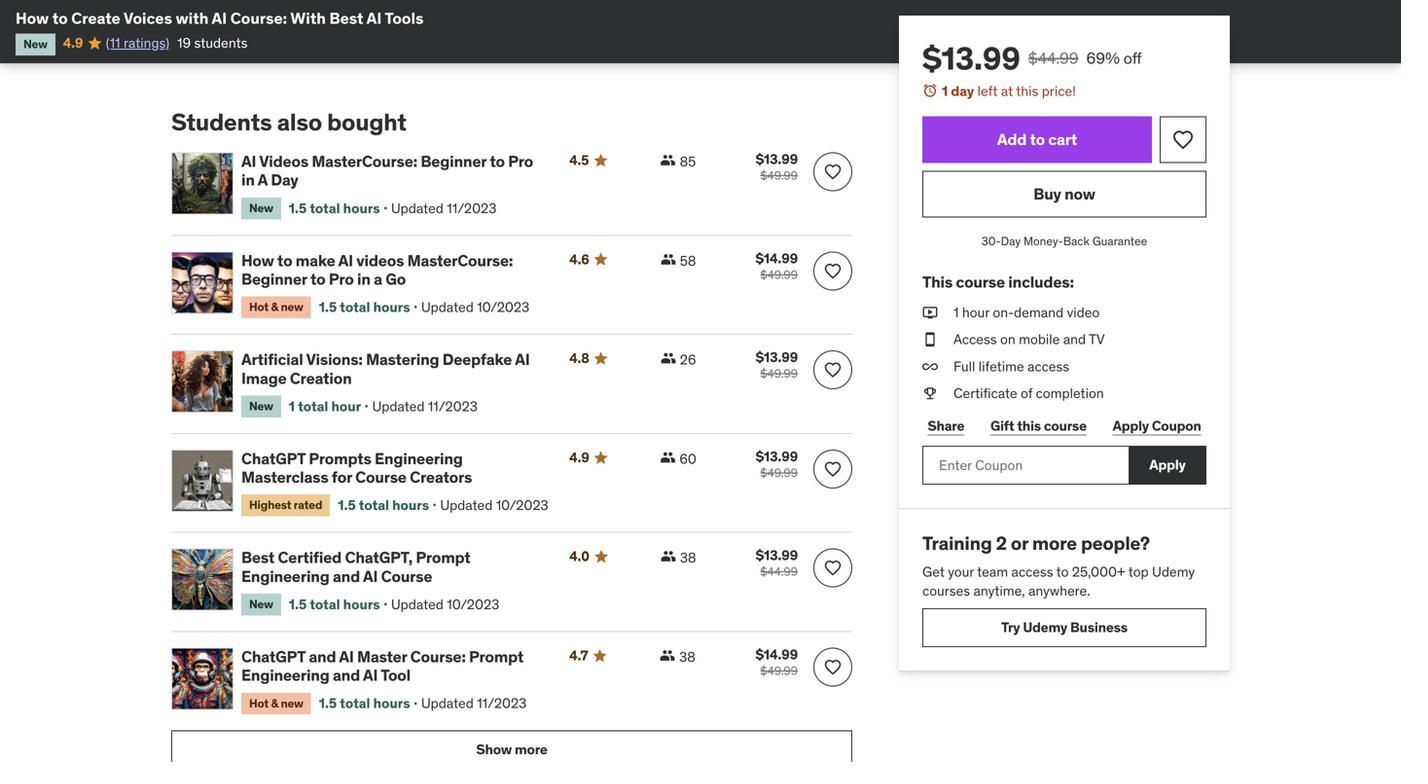 Task type: vqa. For each thing, say whether or not it's contained in the screenshot.
The 1 Hour On-Demand Video
yes



Task type: locate. For each thing, give the bounding box(es) containing it.
2 vertical spatial more
[[515, 741, 548, 758]]

2 hot & new from the top
[[249, 696, 303, 711]]

2 horizontal spatial in
[[357, 269, 371, 289]]

hot & new for engineering
[[249, 696, 303, 711]]

1 horizontal spatial show more
[[476, 741, 548, 758]]

mastercourse: down bought
[[312, 151, 418, 171]]

2 the from the left
[[456, 38, 476, 56]]

updated down the ai videos mastercourse: beginner to pro in a day link
[[391, 199, 444, 217]]

2 hot from the top
[[249, 696, 269, 711]]

4 wishlist image from the top
[[824, 459, 843, 479]]

2 $49.99 from the top
[[761, 267, 798, 282]]

create
[[71, 8, 121, 28]]

new
[[23, 36, 47, 51], [249, 200, 273, 216], [249, 399, 273, 414], [249, 597, 273, 612]]

hours down ai videos mastercourse: beginner to pro in a day
[[343, 199, 380, 217]]

updated for ai
[[421, 695, 474, 712]]

apply down coupon on the right bottom
[[1150, 456, 1186, 474]]

1 show more button from the top
[[171, 39, 262, 78]]

updated 11/2023 down the ai videos mastercourse: beginner to pro in a day link
[[391, 199, 497, 217]]

0 vertical spatial engineering
[[375, 449, 463, 469]]

new
[[281, 300, 303, 315], [281, 696, 303, 711]]

videos
[[259, 151, 309, 171]]

2 vertical spatial engineering
[[241, 666, 330, 685]]

access down or
[[1012, 563, 1054, 580]]

1 up access
[[954, 304, 959, 321]]

0 vertical spatial course:
[[231, 8, 287, 28]]

course up the on-
[[956, 272, 1006, 292]]

2 vertical spatial $13.99 $49.99
[[756, 448, 798, 480]]

0 horizontal spatial course:
[[231, 8, 287, 28]]

1 vertical spatial prompt
[[469, 647, 524, 667]]

1 38 from the top
[[680, 549, 697, 567]]

0 vertical spatial hot & new
[[249, 300, 303, 315]]

xsmall image left access
[[923, 330, 938, 349]]

1.5 down make
[[319, 298, 337, 316]]

wishlist image
[[824, 162, 843, 182], [824, 261, 843, 281], [824, 360, 843, 380], [824, 459, 843, 479], [824, 658, 843, 677]]

1 horizontal spatial pro
[[508, 151, 534, 171]]

mastercourse:
[[312, 151, 418, 171], [408, 250, 513, 270]]

4 $49.99 from the top
[[761, 465, 798, 480]]

1 wishlist image from the top
[[824, 162, 843, 182]]

chatgpt
[[241, 449, 306, 469], [241, 647, 306, 667]]

0 vertical spatial new
[[281, 300, 303, 315]]

to left 4.5
[[490, 151, 505, 171]]

engineering inside best certified chatgpt, prompt engineering and ai course
[[241, 566, 330, 586]]

1 vertical spatial $14.99
[[756, 646, 798, 663]]

and
[[312, 38, 335, 56], [1064, 331, 1087, 348], [333, 566, 360, 586], [309, 647, 336, 667], [333, 666, 360, 685]]

wishlist image for artificial visions: mastering deepfake ai image creation
[[824, 360, 843, 380]]

new for artificial
[[249, 399, 273, 414]]

course up master
[[381, 566, 433, 586]]

0 vertical spatial course
[[355, 467, 407, 487]]

to inside the add to cart button
[[1030, 129, 1046, 149]]

hours
[[343, 199, 380, 217], [373, 298, 410, 316], [392, 497, 429, 514], [343, 596, 380, 613], [373, 695, 410, 712]]

2 vertical spatial 1
[[289, 398, 295, 415]]

10/2023
[[477, 298, 530, 316], [496, 497, 549, 514], [447, 596, 500, 613]]

xsmall image
[[661, 152, 676, 168], [923, 303, 938, 322], [923, 330, 938, 349], [661, 351, 676, 366], [661, 549, 676, 564], [660, 648, 676, 663]]

$13.99 $49.99 right 60
[[756, 448, 798, 480]]

xsmall image left full
[[923, 357, 938, 376]]

1.5 total hours up make
[[289, 199, 380, 217]]

hours down 'tool'
[[373, 695, 410, 712]]

1 down creation at the left of page
[[289, 398, 295, 415]]

0 vertical spatial more
[[210, 49, 243, 66]]

prompt inside chatgpt and ai master course: prompt engineering and ai tool
[[469, 647, 524, 667]]

1 vertical spatial 11/2023
[[428, 398, 478, 415]]

updated 10/2023 down creators
[[440, 497, 549, 514]]

0 horizontal spatial now
[[284, 38, 309, 56]]

total for mastercourse:
[[310, 199, 340, 217]]

38 for best certified chatgpt, prompt engineering and ai course
[[680, 549, 697, 567]]

1.5 total hours down chatgpt prompts engineering masterclass for course creators link
[[338, 497, 429, 514]]

xsmall image for artificial visions: mastering deepfake ai image creation
[[661, 351, 676, 366]]

1 $14.99 $49.99 from the top
[[756, 249, 798, 282]]

1 horizontal spatial your
[[948, 563, 975, 580]]

1 vertical spatial best
[[241, 548, 275, 568]]

team
[[978, 563, 1009, 580]]

at
[[1002, 82, 1014, 100]]

1.5 down chatgpt and ai master course: prompt engineering and ai tool
[[319, 695, 337, 712]]

join
[[171, 38, 195, 56]]

updated 10/2023 down best certified chatgpt, prompt engineering and ai course link
[[391, 596, 500, 613]]

total down the how to make ai videos mastercourse: beginner to pro in a go
[[340, 298, 370, 316]]

0 vertical spatial 10/2023
[[477, 298, 530, 316]]

deepfake
[[443, 350, 512, 370]]

xsmall image up share
[[923, 384, 938, 403]]

best left 'certified'
[[241, 548, 275, 568]]

ai left master
[[339, 647, 354, 667]]

$13.99 $49.99 right 26
[[756, 349, 798, 381]]

to inside training 2 or more people? get your team access to 25,000+ top udemy courses anytime, anywhere.
[[1057, 563, 1069, 580]]

mastercourse: inside ai videos mastercourse: beginner to pro in a day
[[312, 151, 418, 171]]

xsmall image down this
[[923, 303, 938, 322]]

total down chatgpt and ai master course: prompt engineering and ai tool
[[340, 695, 370, 712]]

1 hot & new from the top
[[249, 300, 303, 315]]

1 vertical spatial mastercourse:
[[408, 250, 513, 270]]

next
[[480, 38, 506, 56]]

course
[[956, 272, 1006, 292], [1044, 417, 1087, 435]]

total for ai
[[340, 695, 370, 712]]

1.5 for certified
[[289, 596, 307, 613]]

$49.99 for how to make ai videos mastercourse: beginner to pro in a go
[[761, 267, 798, 282]]

updated up deepfake
[[421, 298, 474, 316]]

chatgpt inside chatgpt prompts engineering masterclass for course creators
[[241, 449, 306, 469]]

1 horizontal spatial 1
[[942, 82, 948, 100]]

new for engineering
[[281, 696, 303, 711]]

2 vertical spatial updated 11/2023
[[421, 695, 527, 712]]

hot for engineering
[[249, 696, 269, 711]]

your up 'courses'
[[948, 563, 975, 580]]

0 vertical spatial day
[[271, 170, 299, 190]]

prompt
[[416, 548, 471, 568], [469, 647, 524, 667]]

your down tools
[[396, 38, 423, 56]]

apply coupon
[[1113, 417, 1202, 435]]

1 vertical spatial pro
[[329, 269, 354, 289]]

1 vertical spatial 10/2023
[[496, 497, 549, 514]]

1 $49.99 from the top
[[761, 168, 798, 183]]

new for ai
[[249, 200, 273, 216]]

0 vertical spatial apply
[[1113, 417, 1150, 435]]

apply inside button
[[1113, 417, 1150, 435]]

0 vertical spatial chatgpt
[[241, 449, 306, 469]]

$49.99 for ai videos mastercourse: beginner to pro in a day
[[761, 168, 798, 183]]

now down with
[[284, 38, 309, 56]]

money-
[[1024, 234, 1064, 249]]

updated 11/2023 down chatgpt and ai master course: prompt engineering and ai tool link
[[421, 695, 527, 712]]

0 vertical spatial 1
[[942, 82, 948, 100]]

1 vertical spatial hot & new
[[249, 696, 303, 711]]

apply left coupon on the right bottom
[[1113, 417, 1150, 435]]

course: right master
[[411, 647, 466, 667]]

1.5 total hours down a
[[319, 298, 410, 316]]

1 horizontal spatial best
[[330, 8, 364, 28]]

2 $14.99 from the top
[[756, 646, 798, 663]]

day right a
[[271, 170, 299, 190]]

0 vertical spatial course
[[956, 272, 1006, 292]]

1 vertical spatial course
[[1044, 417, 1087, 435]]

prompt right "chatgpt,"
[[416, 548, 471, 568]]

pro left 4.5
[[508, 151, 534, 171]]

course down completion
[[1044, 417, 1087, 435]]

1.5 total hours for ai
[[319, 695, 410, 712]]

1 horizontal spatial the
[[456, 38, 476, 56]]

1.5 for videos
[[289, 199, 307, 217]]

1 $13.99 $49.99 from the top
[[756, 150, 798, 183]]

Enter Coupon text field
[[923, 446, 1129, 485]]

creation
[[290, 368, 352, 388]]

0 vertical spatial beginner
[[421, 151, 487, 171]]

$14.99 $49.99
[[756, 249, 798, 282], [756, 646, 798, 678]]

updated
[[391, 199, 444, 217], [421, 298, 474, 316], [372, 398, 425, 415], [440, 497, 493, 514], [391, 596, 444, 613], [421, 695, 474, 712]]

1.5 total hours down chatgpt and ai master course: prompt engineering and ai tool
[[319, 695, 410, 712]]

3 $13.99 $49.99 from the top
[[756, 448, 798, 480]]

1.5 for prompts
[[338, 497, 356, 514]]

0 horizontal spatial best
[[241, 548, 275, 568]]

1.5 down videos
[[289, 199, 307, 217]]

to left a
[[311, 269, 326, 289]]

access on mobile and tv
[[954, 331, 1105, 348]]

training
[[923, 532, 993, 555]]

$49.99 for chatgpt and ai master course: prompt engineering and ai tool
[[761, 663, 798, 678]]

19 students
[[177, 34, 248, 51]]

$14.99 $49.99 for prompt
[[756, 646, 798, 678]]

0 vertical spatial show more
[[171, 49, 243, 66]]

1.5 down for
[[338, 497, 356, 514]]

1 vertical spatial $44.99
[[761, 564, 798, 579]]

let's
[[338, 38, 363, 56]]

0 horizontal spatial beginner
[[241, 269, 307, 289]]

apply
[[1113, 417, 1150, 435], [1150, 456, 1186, 474]]

0 vertical spatial 38
[[680, 549, 697, 567]]

30-
[[982, 234, 1001, 249]]

1.5 total hours down best certified chatgpt, prompt engineering and ai course
[[289, 596, 380, 613]]

$13.99 $49.99 right 85
[[756, 150, 798, 183]]

1 horizontal spatial show
[[476, 741, 512, 758]]

the left next at the top left of page
[[456, 38, 476, 56]]

course right for
[[355, 467, 407, 487]]

3 wishlist image from the top
[[824, 360, 843, 380]]

updated for mastercourse:
[[391, 199, 444, 217]]

ai right make
[[338, 250, 353, 270]]

get
[[923, 563, 945, 580]]

0 vertical spatial updated 11/2023
[[391, 199, 497, 217]]

0 horizontal spatial pro
[[329, 269, 354, 289]]

to
[[52, 8, 68, 28], [1030, 129, 1046, 149], [490, 151, 505, 171], [277, 250, 292, 270], [311, 269, 326, 289], [1057, 563, 1069, 580]]

the down how to create voices with ai course: with best ai tools
[[212, 38, 232, 56]]

xsmall image left 58
[[661, 251, 676, 267]]

ai left a
[[241, 151, 256, 171]]

2 & from the top
[[271, 696, 278, 711]]

1 chatgpt from the top
[[241, 449, 306, 469]]

apply inside button
[[1150, 456, 1186, 474]]

ai inside ai videos mastercourse: beginner to pro in a day
[[241, 151, 256, 171]]

day
[[271, 170, 299, 190], [1001, 234, 1021, 249]]

1 & from the top
[[271, 300, 278, 315]]

xsmall image for ai videos mastercourse: beginner to pro in a day
[[661, 152, 676, 168]]

course: inside chatgpt and ai master course: prompt engineering and ai tool
[[411, 647, 466, 667]]

(11
[[106, 34, 120, 51]]

this
[[1017, 82, 1039, 100], [1018, 417, 1042, 435]]

engineering inside chatgpt and ai master course: prompt engineering and ai tool
[[241, 666, 330, 685]]

$44.99
[[1029, 48, 1079, 68], [761, 564, 798, 579]]

how inside the how to make ai videos mastercourse: beginner to pro in a go
[[241, 250, 274, 270]]

artificial
[[241, 350, 303, 370]]

0 vertical spatial show
[[171, 49, 207, 66]]

2 horizontal spatial more
[[1033, 532, 1078, 555]]

total down chatgpt prompts engineering masterclass for course creators
[[359, 497, 389, 514]]

hour
[[963, 304, 990, 321], [331, 398, 361, 415]]

updated down creators
[[440, 497, 493, 514]]

prompt left the 4.7
[[469, 647, 524, 667]]

includes:
[[1009, 272, 1075, 292]]

ai right 'certified'
[[363, 566, 378, 586]]

$13.99 $44.99 69% off
[[923, 39, 1142, 78]]

ai right deepfake
[[515, 350, 530, 370]]

hot & new
[[249, 300, 303, 315], [249, 696, 303, 711]]

wishlist image
[[1172, 128, 1195, 151], [824, 558, 843, 578]]

1.5 down 'certified'
[[289, 596, 307, 613]]

1 for 1 day left at this price!
[[942, 82, 948, 100]]

0 horizontal spatial in
[[198, 38, 209, 56]]

ai
[[212, 8, 227, 28], [367, 8, 382, 28], [241, 151, 256, 171], [338, 250, 353, 270], [515, 350, 530, 370], [363, 566, 378, 586], [339, 647, 354, 667], [363, 666, 378, 685]]

2 wishlist image from the top
[[824, 261, 843, 281]]

chatgpt,
[[345, 548, 413, 568]]

1.5 total hours for chatgpt,
[[289, 596, 380, 613]]

updated down chatgpt and ai master course: prompt engineering and ai tool link
[[421, 695, 474, 712]]

1 vertical spatial hour
[[331, 398, 361, 415]]

$13.99 $49.99 for ai videos mastercourse: beginner to pro in a day
[[756, 150, 798, 183]]

highest rated
[[249, 498, 322, 513]]

38
[[680, 549, 697, 567], [680, 648, 696, 666]]

total up make
[[310, 199, 340, 217]]

for
[[332, 467, 352, 487]]

1 vertical spatial udemy
[[1024, 619, 1068, 636]]

0 horizontal spatial course
[[956, 272, 1006, 292]]

take
[[366, 38, 393, 56]]

this
[[923, 272, 953, 292]]

udemy right top
[[1153, 563, 1196, 580]]

prompt inside best certified chatgpt, prompt engineering and ai course
[[416, 548, 471, 568]]

total down creation at the left of page
[[298, 398, 328, 415]]

0 horizontal spatial your
[[396, 38, 423, 56]]

$14.99 for chatgpt and ai master course: prompt engineering and ai tool
[[756, 646, 798, 663]]

updated 11/2023 down artificial visions: mastering deepfake ai image creation 'link'
[[372, 398, 478, 415]]

0 vertical spatial prompt
[[416, 548, 471, 568]]

1 vertical spatial updated 10/2023
[[440, 497, 549, 514]]

1 vertical spatial 38
[[680, 648, 696, 666]]

people?
[[1082, 532, 1151, 555]]

2 chatgpt from the top
[[241, 647, 306, 667]]

0 vertical spatial 4.9
[[63, 34, 83, 51]]

1 horizontal spatial course:
[[411, 647, 466, 667]]

& for beginner
[[271, 300, 278, 315]]

0 vertical spatial pro
[[508, 151, 534, 171]]

0 vertical spatial wishlist image
[[1172, 128, 1195, 151]]

2 vertical spatial in
[[357, 269, 371, 289]]

1 new from the top
[[281, 300, 303, 315]]

day inside ai videos mastercourse: beginner to pro in a day
[[271, 170, 299, 190]]

xsmall image right the 4.7
[[660, 648, 676, 663]]

this right the gift
[[1018, 417, 1042, 435]]

25,000+
[[1073, 563, 1126, 580]]

pro left a
[[329, 269, 354, 289]]

more inside training 2 or more people? get your team access to 25,000+ top udemy courses anytime, anywhere.
[[1033, 532, 1078, 555]]

beginner
[[421, 151, 487, 171], [241, 269, 307, 289]]

1 vertical spatial more
[[1033, 532, 1078, 555]]

hours down the go on the left top
[[373, 298, 410, 316]]

beginner inside ai videos mastercourse: beginner to pro in a day
[[421, 151, 487, 171]]

1 vertical spatial $14.99 $49.99
[[756, 646, 798, 678]]

1 vertical spatial now
[[1065, 184, 1096, 204]]

more
[[210, 49, 243, 66], [1033, 532, 1078, 555], [515, 741, 548, 758]]

ai inside the how to make ai videos mastercourse: beginner to pro in a go
[[338, 250, 353, 270]]

$14.99 right 58
[[756, 249, 798, 267]]

2 vertical spatial 10/2023
[[447, 596, 500, 613]]

day left money-
[[1001, 234, 1021, 249]]

$13.99 for chatgpt prompts engineering masterclass for course creators
[[756, 448, 798, 465]]

1 vertical spatial 4.9
[[570, 449, 590, 466]]

now
[[284, 38, 309, 56], [1065, 184, 1096, 204]]

pro inside ai videos mastercourse: beginner to pro in a day
[[508, 151, 534, 171]]

chatgpt inside chatgpt and ai master course: prompt engineering and ai tool
[[241, 647, 306, 667]]

xsmall image for 58
[[661, 251, 676, 267]]

1.5
[[289, 199, 307, 217], [319, 298, 337, 316], [338, 497, 356, 514], [289, 596, 307, 613], [319, 695, 337, 712]]

1 vertical spatial show more button
[[171, 731, 853, 762]]

58
[[680, 252, 696, 269]]

updated down artificial visions: mastering deepfake ai image creation 'link'
[[372, 398, 425, 415]]

11/2023
[[447, 199, 497, 217], [428, 398, 478, 415], [477, 695, 527, 712]]

image
[[241, 368, 287, 388]]

price!
[[1042, 82, 1076, 100]]

back
[[1064, 234, 1090, 249]]

ai videos mastercourse: beginner to pro in a day
[[241, 151, 534, 190]]

students
[[194, 34, 248, 51]]

pro inside the how to make ai videos mastercourse: beginner to pro in a go
[[329, 269, 354, 289]]

hot for beginner
[[249, 300, 269, 315]]

to up anywhere. on the right bottom
[[1057, 563, 1069, 580]]

10/2023 for best certified chatgpt, prompt engineering and ai course
[[447, 596, 500, 613]]

0 horizontal spatial 1
[[289, 398, 295, 415]]

2 $13.99 $49.99 from the top
[[756, 349, 798, 381]]

to left the create in the left top of the page
[[52, 8, 68, 28]]

85
[[680, 153, 696, 170]]

hours for make
[[373, 298, 410, 316]]

0 vertical spatial updated 10/2023
[[421, 298, 530, 316]]

mastering
[[366, 350, 439, 370]]

1 vertical spatial beginner
[[241, 269, 307, 289]]

0 vertical spatial 11/2023
[[447, 199, 497, 217]]

$49.99
[[761, 168, 798, 183], [761, 267, 798, 282], [761, 366, 798, 381], [761, 465, 798, 480], [761, 663, 798, 678]]

xsmall image for full lifetime access
[[923, 357, 938, 376]]

0 vertical spatial $44.99
[[1029, 48, 1079, 68]]

1 vertical spatial show
[[476, 741, 512, 758]]

xsmall image left 85
[[661, 152, 676, 168]]

wishlist image for how to make ai videos mastercourse: beginner to pro in a go
[[824, 261, 843, 281]]

updated for make
[[421, 298, 474, 316]]

xsmall image left 26
[[661, 351, 676, 366]]

2 new from the top
[[281, 696, 303, 711]]

total for make
[[340, 298, 370, 316]]

your
[[396, 38, 423, 56], [948, 563, 975, 580]]

0 horizontal spatial 4.9
[[63, 34, 83, 51]]

$14.99 down $13.99 $44.99 at the bottom of the page
[[756, 646, 798, 663]]

day
[[952, 82, 975, 100]]

to left cart
[[1030, 129, 1046, 149]]

$44.99 inside $13.99 $44.99
[[761, 564, 798, 579]]

best up let's
[[330, 8, 364, 28]]

1 horizontal spatial in
[[241, 170, 255, 190]]

how left make
[[241, 250, 274, 270]]

1 horizontal spatial wishlist image
[[1172, 128, 1195, 151]]

wishlist image for chatgpt and ai master course: prompt engineering and ai tool
[[824, 658, 843, 677]]

updated 10/2023 up deepfake
[[421, 298, 530, 316]]

hours down chatgpt prompts engineering masterclass for course creators link
[[392, 497, 429, 514]]

1 vertical spatial updated 11/2023
[[372, 398, 478, 415]]

& for engineering
[[271, 696, 278, 711]]

access down mobile
[[1028, 358, 1070, 375]]

2 $14.99 $49.99 from the top
[[756, 646, 798, 678]]

1 the from the left
[[212, 38, 232, 56]]

5 wishlist image from the top
[[824, 658, 843, 677]]

1 horizontal spatial how
[[241, 250, 274, 270]]

course: up journey
[[231, 8, 287, 28]]

udemy right try
[[1024, 619, 1068, 636]]

courses
[[923, 582, 971, 600]]

0 horizontal spatial the
[[212, 38, 232, 56]]

1 vertical spatial your
[[948, 563, 975, 580]]

1 vertical spatial course
[[381, 566, 433, 586]]

access
[[954, 331, 997, 348]]

prompts
[[309, 449, 372, 469]]

0 horizontal spatial show
[[171, 49, 207, 66]]

$44.99 inside $13.99 $44.99 69% off
[[1029, 48, 1079, 68]]

1 horizontal spatial apply
[[1150, 456, 1186, 474]]

lifetime
[[979, 358, 1025, 375]]

$13.99 $44.99
[[756, 547, 798, 579]]

2 horizontal spatial 1
[[954, 304, 959, 321]]

1 vertical spatial $13.99 $49.99
[[756, 349, 798, 381]]

1 vertical spatial &
[[271, 696, 278, 711]]

0 vertical spatial &
[[271, 300, 278, 315]]

hours down best certified chatgpt, prompt engineering and ai course
[[343, 596, 380, 613]]

mastercourse: right the go on the left top
[[408, 250, 513, 270]]

19
[[177, 34, 191, 51]]

2 vertical spatial 11/2023
[[477, 695, 527, 712]]

hot & new for beginner
[[249, 300, 303, 315]]

xsmall image right 4.0
[[661, 549, 676, 564]]

pro
[[508, 151, 534, 171], [329, 269, 354, 289]]

this right at
[[1017, 82, 1039, 100]]

1 $14.99 from the top
[[756, 249, 798, 267]]

updated down best certified chatgpt, prompt engineering and ai course link
[[391, 596, 444, 613]]

5 $49.99 from the top
[[761, 663, 798, 678]]

how left the create in the left top of the page
[[16, 8, 49, 28]]

hours for ai
[[373, 695, 410, 712]]

0 vertical spatial your
[[396, 38, 423, 56]]

2 vertical spatial updated 10/2023
[[391, 596, 500, 613]]

updated 10/2023 for best certified chatgpt, prompt engineering and ai course
[[391, 596, 500, 613]]

1 vertical spatial access
[[1012, 563, 1054, 580]]

2 38 from the top
[[680, 648, 696, 666]]

1 right alarm icon
[[942, 82, 948, 100]]

hour down creation at the left of page
[[331, 398, 361, 415]]

1 hot from the top
[[249, 300, 269, 315]]

0 horizontal spatial $44.99
[[761, 564, 798, 579]]

updated 11/2023
[[391, 199, 497, 217], [372, 398, 478, 415], [421, 695, 527, 712]]

show more button
[[171, 39, 262, 78], [171, 731, 853, 762]]

1 vertical spatial course:
[[411, 647, 466, 667]]

show
[[171, 49, 207, 66], [476, 741, 512, 758]]

hours for engineering
[[392, 497, 429, 514]]

now right 'buy'
[[1065, 184, 1096, 204]]

beginner inside the how to make ai videos mastercourse: beginner to pro in a go
[[241, 269, 307, 289]]

total
[[310, 199, 340, 217], [340, 298, 370, 316], [298, 398, 328, 415], [359, 497, 389, 514], [310, 596, 340, 613], [340, 695, 370, 712]]

with
[[176, 8, 209, 28]]

and inside best certified chatgpt, prompt engineering and ai course
[[333, 566, 360, 586]]

access
[[1028, 358, 1070, 375], [1012, 563, 1054, 580]]

1 horizontal spatial more
[[515, 741, 548, 758]]

total down best certified chatgpt, prompt engineering and ai course
[[310, 596, 340, 613]]

xsmall image left 60
[[660, 450, 676, 465]]

1 horizontal spatial course
[[1044, 417, 1087, 435]]

hour up access
[[963, 304, 990, 321]]

3 $49.99 from the top
[[761, 366, 798, 381]]

creators
[[410, 467, 472, 487]]

xsmall image
[[247, 50, 262, 66], [661, 251, 676, 267], [923, 357, 938, 376], [923, 384, 938, 403], [660, 450, 676, 465]]



Task type: describe. For each thing, give the bounding box(es) containing it.
$49.99 for chatgpt prompts engineering masterclass for course creators
[[761, 465, 798, 480]]

hours for chatgpt,
[[343, 596, 380, 613]]

wishlist image for ai videos mastercourse: beginner to pro in a day
[[824, 162, 843, 182]]

0 vertical spatial in
[[198, 38, 209, 56]]

1 vertical spatial wishlist image
[[824, 558, 843, 578]]

add to cart button
[[923, 116, 1153, 163]]

11/2023 for to
[[447, 199, 497, 217]]

certified
[[278, 548, 342, 568]]

on-
[[993, 304, 1014, 321]]

level.
[[510, 38, 541, 56]]

4.5
[[570, 151, 589, 169]]

mastercourse: inside the how to make ai videos mastercourse: beginner to pro in a go
[[408, 250, 513, 270]]

new for beginner
[[281, 300, 303, 315]]

1 vertical spatial this
[[1018, 417, 1042, 435]]

1.5 total hours for engineering
[[338, 497, 429, 514]]

updated 11/2023 for master
[[421, 695, 527, 712]]

1.5 for and
[[319, 695, 337, 712]]

0 vertical spatial best
[[330, 8, 364, 28]]

xsmall image down how to create voices with ai course: with best ai tools
[[247, 50, 262, 66]]

training 2 or more people? get your team access to 25,000+ top udemy courses anytime, anywhere.
[[923, 532, 1196, 600]]

udemy inside training 2 or more people? get your team access to 25,000+ top udemy courses anytime, anywhere.
[[1153, 563, 1196, 580]]

in inside the how to make ai videos mastercourse: beginner to pro in a go
[[357, 269, 371, 289]]

bought
[[327, 108, 407, 137]]

xsmall image for 60
[[660, 450, 676, 465]]

best certified chatgpt, prompt engineering and ai course link
[[241, 548, 546, 586]]

best certified chatgpt, prompt engineering and ai course
[[241, 548, 471, 586]]

chatgpt for chatgpt prompts engineering masterclass for course creators
[[241, 449, 306, 469]]

to inside ai videos mastercourse: beginner to pro in a day
[[490, 151, 505, 171]]

38 for chatgpt and ai master course: prompt engineering and ai tool
[[680, 648, 696, 666]]

0 vertical spatial access
[[1028, 358, 1070, 375]]

gift this course link
[[986, 407, 1093, 446]]

updated 10/2023 for how to make ai videos mastercourse: beginner to pro in a go
[[421, 298, 530, 316]]

anywhere.
[[1029, 582, 1091, 600]]

tools
[[385, 8, 424, 28]]

how for how to make ai videos mastercourse: beginner to pro in a go
[[241, 250, 274, 270]]

try udemy business
[[1002, 619, 1128, 636]]

$44.99 for $13.99 $44.99 69% off
[[1029, 48, 1079, 68]]

new for best
[[249, 597, 273, 612]]

xsmall image for certificate of completion
[[923, 384, 938, 403]]

journey
[[236, 38, 281, 56]]

artificial visions: mastering deepfake ai image creation link
[[241, 350, 546, 388]]

1 horizontal spatial hour
[[963, 304, 990, 321]]

course inside best certified chatgpt, prompt engineering and ai course
[[381, 566, 433, 586]]

master
[[357, 647, 407, 667]]

total for chatgpt,
[[310, 596, 340, 613]]

wishlist image for chatgpt prompts engineering masterclass for course creators
[[824, 459, 843, 479]]

add
[[998, 129, 1027, 149]]

xsmall image for best certified chatgpt, prompt engineering and ai course
[[661, 549, 676, 564]]

students also bought
[[171, 108, 407, 137]]

1 vertical spatial show more
[[476, 741, 548, 758]]

1.5 for to
[[319, 298, 337, 316]]

anytime,
[[974, 582, 1026, 600]]

total for engineering
[[359, 497, 389, 514]]

26
[[680, 351, 697, 369]]

how for how to create voices with ai course: with best ai tools
[[16, 8, 49, 28]]

apply for apply coupon
[[1113, 417, 1150, 435]]

go
[[386, 269, 406, 289]]

artificial visions: mastering deepfake ai image creation
[[241, 350, 530, 388]]

$14.99 for how to make ai videos mastercourse: beginner to pro in a go
[[756, 249, 798, 267]]

updated 10/2023 for chatgpt prompts engineering masterclass for course creators
[[440, 497, 549, 514]]

students
[[171, 108, 272, 137]]

0 vertical spatial this
[[1017, 82, 1039, 100]]

$13.99 $49.99 for artificial visions: mastering deepfake ai image creation
[[756, 349, 798, 381]]

try
[[1002, 619, 1021, 636]]

rated
[[294, 498, 322, 513]]

off
[[1124, 48, 1142, 68]]

69%
[[1087, 48, 1120, 68]]

hours for mastercourse:
[[343, 199, 380, 217]]

11/2023 for course:
[[477, 695, 527, 712]]

total for mastering
[[298, 398, 328, 415]]

$44.99 for $13.99 $44.99
[[761, 564, 798, 579]]

or
[[1011, 532, 1029, 555]]

alarm image
[[923, 83, 938, 98]]

4.6
[[570, 250, 590, 268]]

1 for 1 total hour
[[289, 398, 295, 415]]

top
[[1129, 563, 1149, 580]]

completion
[[1036, 384, 1105, 402]]

how to make ai videos mastercourse: beginner to pro in a go link
[[241, 250, 546, 289]]

share button
[[923, 407, 970, 446]]

4.7
[[570, 647, 588, 664]]

1.5 total hours for make
[[319, 298, 410, 316]]

tool
[[381, 666, 411, 685]]

your inside training 2 or more people? get your team access to 25,000+ top udemy courses anytime, anywhere.
[[948, 563, 975, 580]]

0 horizontal spatial show more
[[171, 49, 243, 66]]

gift this course
[[991, 417, 1087, 435]]

ai inside best certified chatgpt, prompt engineering and ai course
[[363, 566, 378, 586]]

business
[[1071, 619, 1128, 636]]

2 show more button from the top
[[171, 731, 853, 762]]

join in the journey now and let's take your ai to the next level.
[[171, 38, 541, 56]]

60
[[680, 450, 697, 468]]

how to create voices with ai course: with best ai tools
[[16, 8, 424, 28]]

1 total hour
[[289, 398, 361, 415]]

full
[[954, 358, 976, 375]]

ratings)
[[124, 34, 170, 51]]

1 vertical spatial day
[[1001, 234, 1021, 249]]

0 horizontal spatial hour
[[331, 398, 361, 415]]

xsmall image for chatgpt and ai master course: prompt engineering and ai tool
[[660, 648, 676, 663]]

$13.99 for artificial visions: mastering deepfake ai image creation
[[756, 349, 798, 366]]

$49.99 for artificial visions: mastering deepfake ai image creation
[[761, 366, 798, 381]]

also
[[277, 108, 322, 137]]

updated 11/2023 for beginner
[[391, 199, 497, 217]]

0 horizontal spatial more
[[210, 49, 243, 66]]

highest
[[249, 498, 291, 513]]

make
[[296, 250, 335, 270]]

4.8
[[570, 350, 590, 367]]

this course includes:
[[923, 272, 1075, 292]]

updated for chatgpt,
[[391, 596, 444, 613]]

ai up take
[[367, 8, 382, 28]]

4.0
[[570, 548, 590, 565]]

mobile
[[1019, 331, 1061, 348]]

30-day money-back guarantee
[[982, 234, 1148, 249]]

ai inside artificial visions: mastering deepfake ai image creation
[[515, 350, 530, 370]]

engineering inside chatgpt prompts engineering masterclass for course creators
[[375, 449, 463, 469]]

1 hour on-demand video
[[954, 304, 1100, 321]]

$14.99 $49.99 for mastercourse:
[[756, 249, 798, 282]]

chatgpt prompts engineering masterclass for course creators link
[[241, 449, 546, 487]]

certificate of completion
[[954, 384, 1105, 402]]

course inside chatgpt prompts engineering masterclass for course creators
[[355, 467, 407, 487]]

in inside ai videos mastercourse: beginner to pro in a day
[[241, 170, 255, 190]]

to left make
[[277, 250, 292, 270]]

(11 ratings)
[[106, 34, 170, 51]]

buy now
[[1034, 184, 1096, 204]]

ai left 'tool'
[[363, 666, 378, 685]]

$13.99 $49.99 for chatgpt prompts engineering masterclass for course creators
[[756, 448, 798, 480]]

10/2023 for chatgpt prompts engineering masterclass for course creators
[[496, 497, 549, 514]]

$13.99 for ai videos mastercourse: beginner to pro in a day
[[756, 150, 798, 168]]

chatgpt prompts engineering masterclass for course creators
[[241, 449, 472, 487]]

1 day left at this price!
[[942, 82, 1076, 100]]

chatgpt for chatgpt and ai master course: prompt engineering and ai tool
[[241, 647, 306, 667]]

updated for engineering
[[440, 497, 493, 514]]

masterclass
[[241, 467, 329, 487]]

apply coupon button
[[1108, 407, 1207, 446]]

gift
[[991, 417, 1015, 435]]

ai videos mastercourse: beginner to pro in a day link
[[241, 151, 546, 190]]

tv
[[1089, 331, 1105, 348]]

on
[[1001, 331, 1016, 348]]

of
[[1021, 384, 1033, 402]]

udemy inside try udemy business link
[[1024, 619, 1068, 636]]

$13.99 for best certified chatgpt, prompt engineering and ai course
[[756, 547, 798, 564]]

0 vertical spatial now
[[284, 38, 309, 56]]

full lifetime access
[[954, 358, 1070, 375]]

now inside button
[[1065, 184, 1096, 204]]

10/2023 for how to make ai videos mastercourse: beginner to pro in a go
[[477, 298, 530, 316]]

best inside best certified chatgpt, prompt engineering and ai course
[[241, 548, 275, 568]]

buy now button
[[923, 171, 1207, 218]]

1 for 1 hour on-demand video
[[954, 304, 959, 321]]

chatgpt and ai master course: prompt engineering and ai tool
[[241, 647, 524, 685]]

a
[[374, 269, 382, 289]]

with
[[291, 8, 326, 28]]

apply for apply
[[1150, 456, 1186, 474]]

coupon
[[1153, 417, 1202, 435]]

buy
[[1034, 184, 1062, 204]]

access inside training 2 or more people? get your team access to 25,000+ top udemy courses anytime, anywhere.
[[1012, 563, 1054, 580]]

guarantee
[[1093, 234, 1148, 249]]

updated 11/2023 for deepfake
[[372, 398, 478, 415]]

11/2023 for ai
[[428, 398, 478, 415]]

updated for mastering
[[372, 398, 425, 415]]

2
[[997, 532, 1007, 555]]

ai up students at the top
[[212, 8, 227, 28]]

1.5 total hours for mastercourse:
[[289, 199, 380, 217]]

voices
[[124, 8, 172, 28]]



